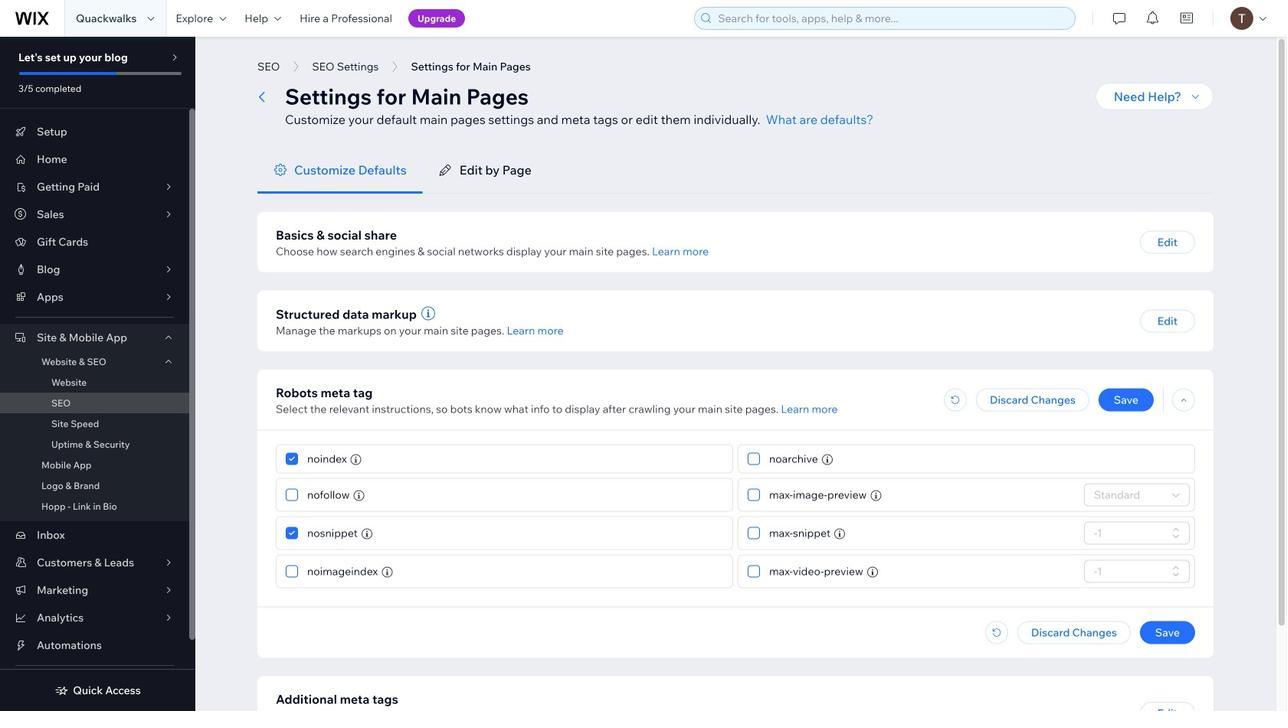 Task type: locate. For each thing, give the bounding box(es) containing it.
heading
[[276, 226, 397, 244], [276, 384, 373, 402], [276, 691, 398, 709]]

None text field
[[1090, 561, 1168, 583]]

1 vertical spatial heading
[[276, 384, 373, 402]]

tab list
[[257, 147, 1214, 194]]

None field
[[1090, 485, 1168, 506]]

None checkbox
[[748, 450, 760, 469], [286, 524, 298, 543], [748, 563, 760, 581], [748, 450, 760, 469], [286, 524, 298, 543], [748, 563, 760, 581]]

0 vertical spatial heading
[[276, 226, 397, 244]]

2 vertical spatial heading
[[276, 691, 398, 709]]

2 heading from the top
[[276, 384, 373, 402]]

None text field
[[1090, 523, 1168, 544]]

None checkbox
[[286, 450, 298, 469], [286, 486, 298, 505], [748, 486, 760, 505], [748, 524, 760, 543], [286, 563, 298, 581], [286, 450, 298, 469], [286, 486, 298, 505], [748, 486, 760, 505], [748, 524, 760, 543], [286, 563, 298, 581]]



Task type: describe. For each thing, give the bounding box(es) containing it.
Search for tools, apps, help & more... field
[[714, 8, 1071, 29]]

3 heading from the top
[[276, 691, 398, 709]]

sidebar element
[[0, 37, 195, 712]]

1 heading from the top
[[276, 226, 397, 244]]



Task type: vqa. For each thing, say whether or not it's contained in the screenshot.
INTERACT
no



